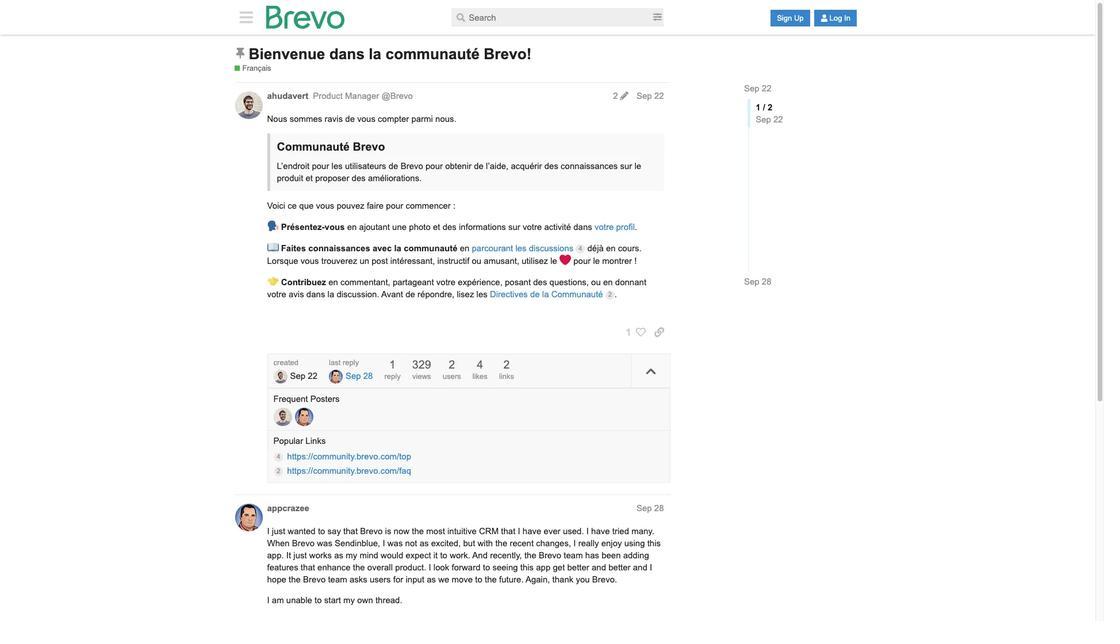 Task type: vqa. For each thing, say whether or not it's contained in the screenshot.
rightmost "et"
yes



Task type: locate. For each thing, give the bounding box(es) containing it.
my left own
[[344, 596, 355, 605]]

0 horizontal spatial .
[[615, 289, 617, 299]]

brevo community image
[[267, 6, 345, 29]]

better up you
[[568, 563, 590, 572]]

2 vertical spatial dans
[[307, 289, 325, 299]]

1 vertical spatial sep 28
[[346, 371, 373, 381]]

dans down contribuez
[[307, 289, 325, 299]]

0 vertical spatial et
[[306, 173, 313, 183]]

https://community.brevo.com/top link
[[287, 452, 411, 462]]

just up when
[[272, 526, 286, 536]]

de
[[346, 114, 355, 124], [389, 161, 399, 171], [474, 161, 484, 171], [406, 289, 415, 299], [531, 289, 540, 299]]

sep 22 right the pencil alt image
[[637, 91, 664, 101]]

to left say
[[318, 526, 325, 536]]

seeing
[[493, 563, 518, 572]]

overall
[[368, 563, 393, 572]]

de down partageant
[[406, 289, 415, 299]]

0 horizontal spatial sur
[[509, 222, 521, 232]]

heading
[[261, 90, 671, 104], [261, 502, 671, 517]]

2 horizontal spatial that
[[501, 526, 516, 536]]

i left 'am'
[[267, 596, 270, 605]]

avec
[[373, 243, 392, 253]]

reply left views
[[385, 372, 401, 381]]

sep inside 1 / 2 sep 22
[[756, 114, 772, 124]]

1 heading from the top
[[261, 90, 671, 104]]

2 up links
[[504, 359, 510, 371]]

de left l'aide,
[[474, 161, 484, 171]]

the up recently,
[[496, 539, 508, 548]]

2 inside 1 / 2 sep 22
[[768, 102, 773, 112]]

4 down popular
[[277, 454, 281, 461]]

ahudavert product manager @brevo
[[267, 91, 413, 101]]

i up when
[[267, 526, 270, 536]]

faire
[[367, 201, 384, 211]]

it
[[434, 551, 438, 560]]

and up brevo.
[[592, 563, 607, 572]]

:speaking_head: image
[[267, 220, 279, 232]]

1 horizontal spatial this
[[648, 539, 661, 548]]

tried
[[613, 526, 630, 536]]

team
[[564, 551, 583, 560], [328, 575, 347, 585]]

this down many.
[[648, 539, 661, 548]]

0 horizontal spatial le
[[551, 256, 558, 266]]

2 down pour le montrer !
[[609, 291, 612, 298]]

ou
[[472, 256, 482, 266], [592, 277, 601, 287]]

vous down manager
[[358, 114, 376, 124]]

sep 22 link up the /
[[745, 84, 772, 93]]

0 vertical spatial just
[[272, 526, 286, 536]]

et right produit
[[306, 173, 313, 183]]

the down features
[[289, 575, 301, 585]]

again,
[[526, 575, 550, 585]]

de up améliorations.
[[389, 161, 399, 171]]

to right move
[[476, 575, 483, 585]]

that up recent
[[501, 526, 516, 536]]

many.
[[632, 526, 655, 536]]

alexandre hudavert image
[[274, 370, 287, 384], [274, 408, 292, 427]]

sep 22 up the /
[[745, 84, 772, 93]]

alexandre hudavert image down created
[[274, 370, 287, 384]]

changes,
[[537, 539, 572, 548]]

montrer
[[603, 256, 632, 266]]

mind
[[360, 551, 379, 560]]

4 for 4 likes
[[477, 359, 484, 371]]

1 horizontal spatial was
[[388, 539, 403, 548]]

2 horizontal spatial 4
[[579, 245, 583, 252]]

ou down pour le montrer !
[[592, 277, 601, 287]]

1 horizontal spatial 1
[[626, 327, 632, 338]]

popular
[[274, 437, 303, 446]]

just right "it"
[[294, 551, 307, 560]]

with
[[478, 539, 493, 548]]

2 vertical spatial les
[[477, 289, 488, 299]]

2 vertical spatial 1
[[390, 359, 396, 371]]

this up again,
[[521, 563, 534, 572]]

communauté up intéressant,
[[404, 243, 458, 253]]

users left likes
[[443, 372, 461, 381]]

team up get
[[564, 551, 583, 560]]

https://community.brevo.com/faq link
[[287, 466, 411, 476]]

0 vertical spatial communauté
[[386, 45, 480, 62]]

wanted
[[288, 526, 316, 536]]

thread.
[[376, 596, 403, 605]]

1 vertical spatial just
[[294, 551, 307, 560]]

1 horizontal spatial ou
[[592, 277, 601, 287]]

ou inside déjà en cours. lorsque vous trouverez un post intéressant, instructif ou amusant, utilisez le
[[472, 256, 482, 266]]

1 vertical spatial 1
[[626, 327, 632, 338]]

obtenir
[[446, 161, 472, 171]]

has
[[586, 551, 600, 560]]

1 horizontal spatial sep 22 link
[[745, 84, 772, 93]]

1 vertical spatial ou
[[592, 277, 601, 287]]

1 left the /
[[756, 102, 761, 112]]

4 inside 4 likes
[[477, 359, 484, 371]]

1 left 329
[[390, 359, 396, 371]]

0 horizontal spatial that
[[301, 563, 315, 572]]

1 horizontal spatial connaissances
[[561, 161, 618, 171]]

0 vertical spatial .
[[635, 222, 638, 232]]

2 was from the left
[[388, 539, 403, 548]]

1 vertical spatial les
[[516, 243, 527, 253]]

as right not
[[420, 539, 429, 548]]

2 heading from the top
[[261, 502, 671, 517]]

2 inside 2 links
[[504, 359, 510, 371]]

1 was from the left
[[317, 539, 333, 548]]

la inside en commentant, partageant votre expérience, posant des questions, ou en donnant votre avis dans la discussion. avant de répondre, lisez les
[[328, 289, 335, 299]]

votre up "répondre,"
[[437, 277, 456, 287]]

was up would
[[388, 539, 403, 548]]

1 vertical spatial sep 28 link
[[637, 504, 664, 513]]

0 horizontal spatial just
[[272, 526, 286, 536]]

sep 22
[[745, 84, 772, 93], [637, 91, 664, 101], [290, 371, 318, 381]]

1 vertical spatial connaissances
[[309, 243, 370, 253]]

1 vertical spatial alexandre hudavert image
[[274, 408, 292, 427]]

brevo down the wanted
[[292, 539, 315, 548]]

0 vertical spatial sep 28
[[745, 277, 772, 287]]

2 vertical spatial sep 28
[[637, 504, 664, 513]]

1 inside the 1 reply
[[390, 359, 396, 371]]

1 vertical spatial 4
[[477, 359, 484, 371]]

1 vertical spatial this
[[521, 563, 534, 572]]

brevo.
[[593, 575, 618, 585]]

2 horizontal spatial 28
[[762, 277, 772, 287]]

sign up
[[778, 14, 804, 22]]

open advanced search image
[[654, 13, 662, 22]]

0 vertical spatial sur
[[621, 161, 633, 171]]

this topic is pinned for you; it will display at the top of its category image
[[235, 48, 246, 59]]

0 vertical spatial 28
[[762, 277, 772, 287]]

0 horizontal spatial 28
[[364, 371, 373, 381]]

views
[[413, 372, 431, 381]]

1 inside 1 / 2 sep 22
[[756, 102, 761, 112]]

now
[[394, 526, 410, 536]]

en commentant, partageant votre expérience, posant des questions, ou en donnant votre avis dans la discussion. avant de répondre, lisez les
[[267, 277, 647, 299]]

posant
[[505, 277, 531, 287]]

communauté brevo
[[277, 140, 385, 153]]

2 horizontal spatial les
[[516, 243, 527, 253]]

0 horizontal spatial communauté
[[277, 140, 350, 153]]

log in button
[[815, 10, 858, 26]]

0 vertical spatial reply
[[343, 359, 359, 367]]

0 vertical spatial my
[[346, 551, 358, 560]]

1 vertical spatial users
[[370, 575, 391, 585]]

0 vertical spatial les
[[332, 161, 343, 171]]

0 horizontal spatial et
[[306, 173, 313, 183]]

1 horizontal spatial sep 28 link
[[745, 276, 772, 288]]

intéressant,
[[391, 256, 435, 266]]

this
[[648, 539, 661, 548], [521, 563, 534, 572]]

communauté up l'endroit
[[277, 140, 350, 153]]

sur inside l'endroit pour les utilisateurs de brevo pour obtenir de l'aide, acquérir des connaissances sur le produit et proposer des améliorations.
[[621, 161, 633, 171]]

0 horizontal spatial this
[[521, 563, 534, 572]]

1 horizontal spatial dans
[[330, 45, 365, 62]]

1 for 1 / 2
[[756, 102, 761, 112]]

dans up "ahudavert product manager @brevo"
[[330, 45, 365, 62]]

des up the directives de la communauté 2 .
[[534, 277, 548, 287]]

1 horizontal spatial communauté
[[552, 289, 604, 299]]

2 horizontal spatial 1
[[756, 102, 761, 112]]

brevo up améliorations.
[[401, 161, 423, 171]]

2 right the /
[[768, 102, 773, 112]]

et
[[306, 173, 313, 183], [433, 222, 441, 232]]

présentez-
[[281, 222, 325, 232]]

that down the works
[[301, 563, 315, 572]]

reply right last
[[343, 359, 359, 367]]

adding
[[624, 551, 650, 560]]

1 vertical spatial my
[[344, 596, 355, 605]]

pour right faire
[[386, 201, 404, 211]]

directives
[[490, 289, 528, 299]]

2 horizontal spatial dans
[[574, 222, 593, 232]]

ou inside en commentant, partageant votre expérience, posant des questions, ou en donnant votre avis dans la discussion. avant de répondre, lisez les
[[592, 277, 601, 287]]

1 vertical spatial heading
[[261, 502, 671, 517]]

the down recent
[[525, 551, 537, 560]]

Search text field
[[452, 8, 652, 26]]

0 vertical spatial ou
[[472, 256, 482, 266]]

users inside i just wanted to say that brevo is now the most intuitive crm that i have ever used. i have tried many. when brevo was sendinblue, i was not as excited, but with the recent changes, i really enjoy using this app. it just works as my mind would expect it to work. and recently, the brevo team has been adding features that enhance the overall product. i look forward to seeing this app get better and better and i hope the brevo team asks users for input as we move to the future. again, thank you brevo.
[[370, 575, 391, 585]]

0 vertical spatial 1
[[756, 102, 761, 112]]

reply
[[343, 359, 359, 367], [385, 372, 401, 381]]

1 vertical spatial team
[[328, 575, 347, 585]]

0 horizontal spatial les
[[332, 161, 343, 171]]

pour right :heart: icon
[[574, 256, 591, 266]]

voici ce que vous pouvez faire pour commencer :
[[267, 201, 456, 211]]

1 vertical spatial communauté
[[404, 243, 458, 253]]

les
[[332, 161, 343, 171], [516, 243, 527, 253], [477, 289, 488, 299]]

0 horizontal spatial users
[[370, 575, 391, 585]]

have up recent
[[523, 526, 542, 536]]

brevo inside l'endroit pour les utilisateurs de brevo pour obtenir de l'aide, acquérir des connaissances sur le produit et proposer des améliorations.
[[401, 161, 423, 171]]

1 horizontal spatial and
[[633, 563, 648, 572]]

1 vertical spatial 28
[[364, 371, 373, 381]]

. up cours.
[[635, 222, 638, 232]]

votre profil link
[[595, 222, 635, 232]]

own
[[358, 596, 373, 605]]

0 horizontal spatial sep 22
[[290, 371, 318, 381]]

le inside l'endroit pour les utilisateurs de brevo pour obtenir de l'aide, acquérir des connaissances sur le produit et proposer des améliorations.
[[635, 161, 642, 171]]

appcrazee link
[[267, 502, 310, 514]]

the up not
[[412, 526, 424, 536]]

user image
[[821, 14, 829, 22]]

0 horizontal spatial better
[[568, 563, 590, 572]]

0 vertical spatial connaissances
[[561, 161, 618, 171]]

0 vertical spatial heading
[[261, 90, 671, 104]]

0 horizontal spatial reply
[[343, 359, 359, 367]]

0 horizontal spatial and
[[592, 563, 607, 572]]

vous right que
[[316, 201, 335, 211]]

en down pour le montrer !
[[604, 277, 613, 287]]

pour left obtenir
[[426, 161, 443, 171]]

better down been
[[609, 563, 631, 572]]

vous down faites at the left
[[301, 256, 319, 266]]

connaissances
[[561, 161, 618, 171], [309, 243, 370, 253]]

have up enjoy
[[592, 526, 610, 536]]

. down donnant at the top of the page
[[615, 289, 617, 299]]

1 vertical spatial sur
[[509, 222, 521, 232]]

better
[[568, 563, 590, 572], [609, 563, 631, 572]]

2 inside 2 users
[[449, 359, 455, 371]]

that up sendinblue,
[[344, 526, 358, 536]]

communauté down search image
[[386, 45, 480, 62]]

i up really
[[587, 526, 589, 536]]

2 vertical spatial 4
[[277, 454, 281, 461]]

2 vertical spatial 28
[[655, 504, 664, 513]]

my
[[346, 551, 358, 560], [344, 596, 355, 605]]

heading up intuitive
[[261, 502, 671, 517]]

sep
[[745, 84, 760, 93], [637, 91, 652, 101], [756, 114, 772, 124], [745, 277, 760, 287], [290, 371, 306, 381], [346, 371, 361, 381], [637, 504, 652, 513]]

le inside déjà en cours. lorsque vous trouverez un post intéressant, instructif ou amusant, utilisez le
[[551, 256, 558, 266]]

0 horizontal spatial have
[[523, 526, 542, 536]]

4 left déjà
[[579, 245, 583, 252]]

4 inside faites connaissances avec la communauté en parcourant les discussions 4
[[579, 245, 583, 252]]

les up utilisez
[[516, 243, 527, 253]]

sep 28
[[745, 277, 772, 287], [346, 371, 373, 381], [637, 504, 664, 513]]

dans up déjà
[[574, 222, 593, 232]]

my inside i just wanted to say that brevo is now the most intuitive crm that i have ever used. i have tried many. when brevo was sendinblue, i was not as excited, but with the recent changes, i really enjoy using this app. it just works as my mind would expect it to work. and recently, the brevo team has been adding features that enhance the overall product. i look forward to seeing this app get better and better and i hope the brevo team asks users for input as we move to the future. again, thank you brevo.
[[346, 551, 358, 560]]

une
[[393, 222, 407, 232]]

posters
[[311, 394, 340, 404]]

start
[[324, 596, 341, 605]]

links
[[499, 372, 515, 381]]

search image
[[457, 13, 465, 22]]

2 horizontal spatial sep 22
[[745, 84, 772, 93]]

the up asks
[[353, 563, 365, 572]]

neil schneider image
[[329, 370, 343, 384], [295, 408, 314, 427]]

1 horizontal spatial users
[[443, 372, 461, 381]]

4 likes
[[473, 359, 488, 381]]

as up enhance
[[334, 551, 344, 560]]

les up proposer at the left of the page
[[332, 161, 343, 171]]

lisez
[[457, 289, 474, 299]]

ever
[[544, 526, 561, 536]]

en up montrer
[[607, 243, 616, 253]]

sep 22 link right the pencil alt image
[[637, 91, 664, 101]]

0 horizontal spatial ou
[[472, 256, 482, 266]]

appcrazee
[[267, 504, 310, 513]]

photo
[[409, 222, 431, 232]]

en down the trouverez
[[329, 277, 338, 287]]

les down expérience,
[[477, 289, 488, 299]]

2 horizontal spatial le
[[635, 161, 642, 171]]

2 left the pencil alt image
[[614, 91, 618, 101]]

and
[[473, 551, 488, 560]]

collapse topic details image
[[646, 366, 657, 377]]

sep 22 down created
[[290, 371, 318, 381]]

0 vertical spatial as
[[420, 539, 429, 548]]

:open_book: image
[[267, 242, 279, 253]]

0 horizontal spatial sep 28 link
[[637, 504, 664, 513]]

bienvenue dans la communauté brevo!
[[249, 45, 532, 62]]

en inside déjà en cours. lorsque vous trouverez un post intéressant, instructif ou amusant, utilisez le
[[607, 243, 616, 253]]

0 vertical spatial 4
[[579, 245, 583, 252]]

0 vertical spatial sep 28 link
[[745, 276, 772, 288]]

communauté down questions,
[[552, 289, 604, 299]]

team down enhance
[[328, 575, 347, 585]]

2 inside the directives de la communauté 2 .
[[609, 291, 612, 298]]

produit
[[277, 173, 304, 183]]

as left we
[[427, 575, 436, 585]]

0 horizontal spatial connaissances
[[309, 243, 370, 253]]

voici
[[267, 201, 286, 211]]

parmi
[[412, 114, 433, 124]]

to right it
[[441, 551, 448, 560]]

ou down parcourant
[[472, 256, 482, 266]]

1 horizontal spatial team
[[564, 551, 583, 560]]

en down pouvez
[[347, 222, 357, 232]]

0 horizontal spatial sep 22 link
[[637, 91, 664, 101]]

0 vertical spatial users
[[443, 372, 461, 381]]

my down sendinblue,
[[346, 551, 358, 560]]

de inside en commentant, partageant votre expérience, posant des questions, ou en donnant votre avis dans la discussion. avant de répondre, lisez les
[[406, 289, 415, 299]]

des right acquérir
[[545, 161, 559, 171]]

the down 'seeing'
[[485, 575, 497, 585]]

2 and from the left
[[633, 563, 648, 572]]

0 horizontal spatial neil schneider image
[[295, 408, 314, 427]]

the
[[412, 526, 424, 536], [496, 539, 508, 548], [525, 551, 537, 560], [353, 563, 365, 572], [289, 575, 301, 585], [485, 575, 497, 585]]

0 horizontal spatial 1
[[390, 359, 396, 371]]

show sidebar image
[[236, 10, 256, 25]]

1 vertical spatial dans
[[574, 222, 593, 232]]

most
[[427, 526, 445, 536]]

les inside l'endroit pour les utilisateurs de brevo pour obtenir de l'aide, acquérir des connaissances sur le produit et proposer des améliorations.
[[332, 161, 343, 171]]

1 horizontal spatial 28
[[655, 504, 664, 513]]

1 button
[[620, 323, 646, 342]]

0 horizontal spatial 4
[[277, 454, 281, 461]]

just
[[272, 526, 286, 536], [294, 551, 307, 560]]

28 for leftmost the sep 28 link
[[655, 504, 664, 513]]

1 vertical spatial as
[[334, 551, 344, 560]]

0 vertical spatial alexandre hudavert image
[[274, 370, 287, 384]]

i down many.
[[650, 563, 653, 572]]

sign up button
[[771, 10, 811, 26]]

intuitive
[[448, 526, 477, 536]]

heading up nous.
[[261, 90, 671, 104]]

1 horizontal spatial neil schneider image
[[329, 370, 343, 384]]

is
[[385, 526, 392, 536]]

1 horizontal spatial just
[[294, 551, 307, 560]]

0 horizontal spatial dans
[[307, 289, 325, 299]]

sendinblue,
[[335, 539, 381, 548]]

sep 28 link
[[745, 276, 772, 288], [637, 504, 664, 513]]

brevo
[[353, 140, 385, 153], [401, 161, 423, 171], [360, 526, 383, 536], [292, 539, 315, 548], [539, 551, 562, 560], [303, 575, 326, 585]]

likes
[[473, 372, 488, 381]]



Task type: describe. For each thing, give the bounding box(es) containing it.
ravis
[[325, 114, 343, 124]]

ce
[[288, 201, 297, 211]]

contribuez
[[281, 277, 326, 287]]

brevo up utilisateurs
[[353, 140, 385, 153]]

links
[[306, 437, 326, 446]]

compter
[[378, 114, 409, 124]]

heading containing ahudavert
[[261, 90, 671, 104]]

vous down pouvez
[[325, 222, 345, 232]]

features
[[267, 563, 299, 572]]

la right avec
[[394, 243, 402, 253]]

la down utilisez
[[543, 289, 549, 299]]

recently,
[[490, 551, 522, 560]]

asks
[[350, 575, 368, 585]]

future.
[[500, 575, 524, 585]]

brevo down enhance
[[303, 575, 326, 585]]

un
[[360, 256, 370, 266]]

2 alexandre hudavert image from the top
[[274, 408, 292, 427]]

1 vertical spatial neil schneider image
[[295, 408, 314, 427]]

recent
[[510, 539, 534, 548]]

1 for 1
[[390, 359, 396, 371]]

connaissances inside l'endroit pour les utilisateurs de brevo pour obtenir de l'aide, acquérir des connaissances sur le produit et proposer des améliorations.
[[561, 161, 618, 171]]

nous.
[[436, 114, 457, 124]]

0 vertical spatial dans
[[330, 45, 365, 62]]

not
[[406, 539, 418, 548]]

ahudavert
[[267, 91, 309, 101]]

l'endroit
[[277, 161, 310, 171]]

1 better from the left
[[568, 563, 590, 572]]

utilisateurs
[[345, 161, 387, 171]]

using
[[625, 539, 645, 548]]

0 vertical spatial team
[[564, 551, 583, 560]]

sign
[[778, 14, 793, 22]]

et inside l'endroit pour les utilisateurs de brevo pour obtenir de l'aide, acquérir des connaissances sur le produit et proposer des améliorations.
[[306, 173, 313, 183]]

0 vertical spatial communauté
[[277, 140, 350, 153]]

bienvenue
[[249, 45, 325, 62]]

dans inside en commentant, partageant votre expérience, posant des questions, ou en donnant votre avis dans la discussion. avant de répondre, lisez les
[[307, 289, 325, 299]]

2 down popular
[[277, 468, 281, 475]]

thank
[[553, 575, 574, 585]]

28 for the rightmost the sep 28 link
[[762, 277, 772, 287]]

would
[[381, 551, 404, 560]]

say
[[328, 526, 341, 536]]

nous
[[267, 114, 287, 124]]

4 for 4
[[277, 454, 281, 461]]

look
[[434, 563, 450, 572]]

la up manager
[[369, 45, 382, 62]]

to down and
[[483, 563, 490, 572]]

0 vertical spatial this
[[648, 539, 661, 548]]

1 vertical spatial et
[[433, 222, 441, 232]]

reply for last
[[343, 359, 359, 367]]

329 views
[[413, 359, 432, 381]]

product
[[313, 91, 343, 101]]

:handshake: image
[[267, 276, 279, 287]]

directives de la communauté 2 .
[[490, 289, 617, 299]]

enjoy
[[602, 539, 622, 548]]

nous sommes ravis de vous compter parmi nous.
[[267, 114, 457, 124]]

expect
[[406, 551, 431, 560]]

when
[[267, 539, 290, 548]]

forward
[[452, 563, 481, 572]]

excited,
[[431, 539, 461, 548]]

been
[[602, 551, 621, 560]]

really
[[579, 539, 599, 548]]

popular links
[[274, 437, 326, 446]]

des inside en commentant, partageant votre expérience, posant des questions, ou en donnant votre avis dans la discussion. avant de répondre, lisez les
[[534, 277, 548, 287]]

1 have from the left
[[523, 526, 542, 536]]

déjà en cours. lorsque vous trouverez un post intéressant, instructif ou amusant, utilisez le
[[267, 243, 642, 266]]

1 inside button
[[626, 327, 632, 338]]

1 vertical spatial communauté
[[552, 289, 604, 299]]

work.
[[450, 551, 471, 560]]

0 vertical spatial neil schneider image
[[329, 370, 343, 384]]

que
[[299, 201, 314, 211]]

1 vertical spatial .
[[615, 289, 617, 299]]

move
[[452, 575, 473, 585]]

you
[[576, 575, 590, 585]]

share a link to this post image
[[655, 327, 665, 337]]

des down :
[[443, 222, 457, 232]]

post
[[372, 256, 388, 266]]

but
[[464, 539, 476, 548]]

1 alexandre hudavert image from the top
[[274, 370, 287, 384]]

brevo!
[[484, 45, 532, 62]]

works
[[310, 551, 332, 560]]

bienvenue dans la communauté brevo! link
[[249, 45, 532, 62]]

0 horizontal spatial sep 28
[[346, 371, 373, 381]]

partageant
[[393, 277, 434, 287]]

used.
[[563, 526, 584, 536]]

acquérir
[[511, 161, 542, 171]]

instructif
[[438, 256, 470, 266]]

les inside en commentant, partageant votre expérience, posant des questions, ou en donnant votre avis dans la discussion. avant de répondre, lisez les
[[477, 289, 488, 299]]

améliorations.
[[368, 173, 422, 183]]

2 have from the left
[[592, 526, 610, 536]]

:heart: image
[[560, 254, 572, 266]]

brevo down changes, on the bottom
[[539, 551, 562, 560]]

amusant,
[[484, 256, 520, 266]]

frequent posters
[[274, 394, 340, 404]]

votre down :handshake: image
[[267, 289, 287, 299]]

votre left "activité"
[[523, 222, 542, 232]]

22 inside 1 / 2 sep 22
[[774, 114, 784, 124]]

am
[[272, 596, 284, 605]]

created
[[274, 359, 299, 367]]

1 and from the left
[[592, 563, 607, 572]]

app
[[537, 563, 551, 572]]

product.
[[395, 563, 427, 572]]

d unliked image
[[632, 327, 646, 337]]

lorsque
[[267, 256, 299, 266]]

de right ravis
[[346, 114, 355, 124]]

pencil alt image
[[621, 92, 629, 100]]

reply for 1
[[385, 372, 401, 381]]

i up recent
[[518, 526, 521, 536]]

input
[[406, 575, 425, 585]]

utilisez
[[522, 256, 549, 266]]

get
[[553, 563, 565, 572]]

2 inside button
[[614, 91, 618, 101]]

0 horizontal spatial team
[[328, 575, 347, 585]]

i down used.
[[574, 539, 576, 548]]

1 horizontal spatial sep 28
[[637, 504, 664, 513]]

1 horizontal spatial le
[[594, 256, 600, 266]]

/
[[764, 102, 766, 112]]

unable
[[287, 596, 312, 605]]

présentez-vous en ajoutant une photo et des informations sur votre activité dans votre profil .
[[281, 222, 638, 232]]

ahudavert link
[[267, 90, 309, 102]]

2 vertical spatial as
[[427, 575, 436, 585]]

vous inside déjà en cours. lorsque vous trouverez un post intéressant, instructif ou amusant, utilisez le
[[301, 256, 319, 266]]

1 reply
[[385, 359, 401, 381]]

commencer
[[406, 201, 451, 211]]

brevo left is
[[360, 526, 383, 536]]

de down posant
[[531, 289, 540, 299]]

heading containing appcrazee
[[261, 502, 671, 517]]

en up instructif
[[460, 243, 470, 253]]

commentant,
[[341, 277, 391, 287]]

pour up proposer at the left of the page
[[312, 161, 329, 171]]

i left look
[[429, 563, 431, 572]]

i just wanted to say that brevo is now the most intuitive crm that i have ever used. i have tried many. when brevo was sendinblue, i was not as excited, but with the recent changes, i really enjoy using this app. it just works as my mind would expect it to work. and recently, the brevo team has been adding features that enhance the overall product. i look forward to seeing this app get better and better and i hope the brevo team asks users for input as we move to the future. again, thank you brevo.
[[267, 526, 661, 585]]

1 horizontal spatial sep 22
[[637, 91, 664, 101]]

to left start
[[315, 596, 322, 605]]

1 horizontal spatial that
[[344, 526, 358, 536]]

i down is
[[383, 539, 385, 548]]

votre left profil
[[595, 222, 614, 232]]

questions,
[[550, 277, 589, 287]]

enhance
[[318, 563, 351, 572]]

2 better from the left
[[609, 563, 631, 572]]

last
[[329, 359, 341, 367]]

:
[[453, 201, 456, 211]]

trouverez
[[322, 256, 358, 266]]

2 horizontal spatial sep 28
[[745, 277, 772, 287]]

log
[[830, 14, 843, 22]]

des down utilisateurs
[[352, 173, 366, 183]]

informations
[[459, 222, 506, 232]]



